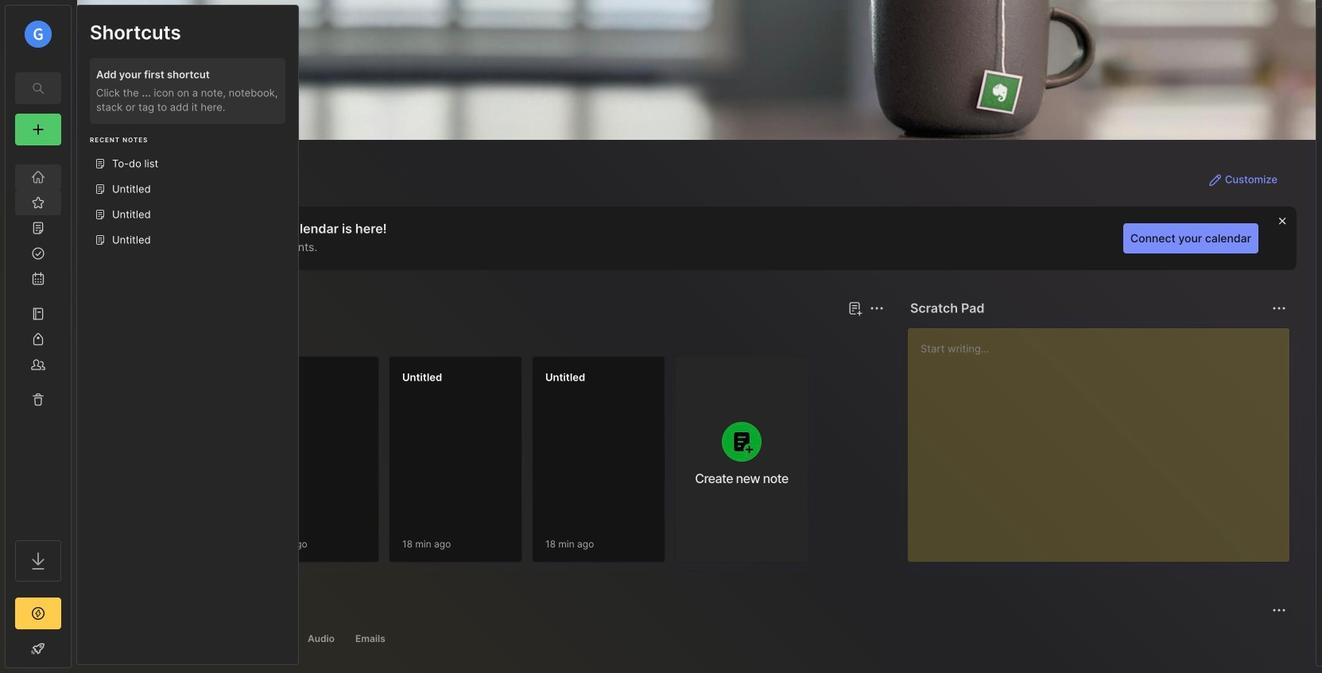 Task type: describe. For each thing, give the bounding box(es) containing it.
tree inside main 'element'
[[6, 155, 71, 526]]

Account field
[[6, 18, 71, 50]]

main element
[[0, 0, 76, 673]]



Task type: vqa. For each thing, say whether or not it's contained in the screenshot.
es
no



Task type: locate. For each thing, give the bounding box(es) containing it.
edit search image
[[29, 79, 48, 98]]

tab
[[106, 328, 152, 347], [106, 630, 166, 649], [227, 630, 294, 649], [301, 630, 342, 649], [348, 630, 393, 649]]

account image
[[25, 21, 52, 48]]

row group
[[103, 356, 818, 572]]

click to expand image
[[70, 644, 82, 663]]

Help and Learning task checklist field
[[6, 636, 71, 662]]

home image
[[30, 169, 46, 185]]

upgrade image
[[29, 604, 48, 623]]

tree
[[6, 155, 71, 526]]

Start writing… text field
[[921, 328, 1289, 549]]

tab list
[[106, 630, 1284, 649]]



